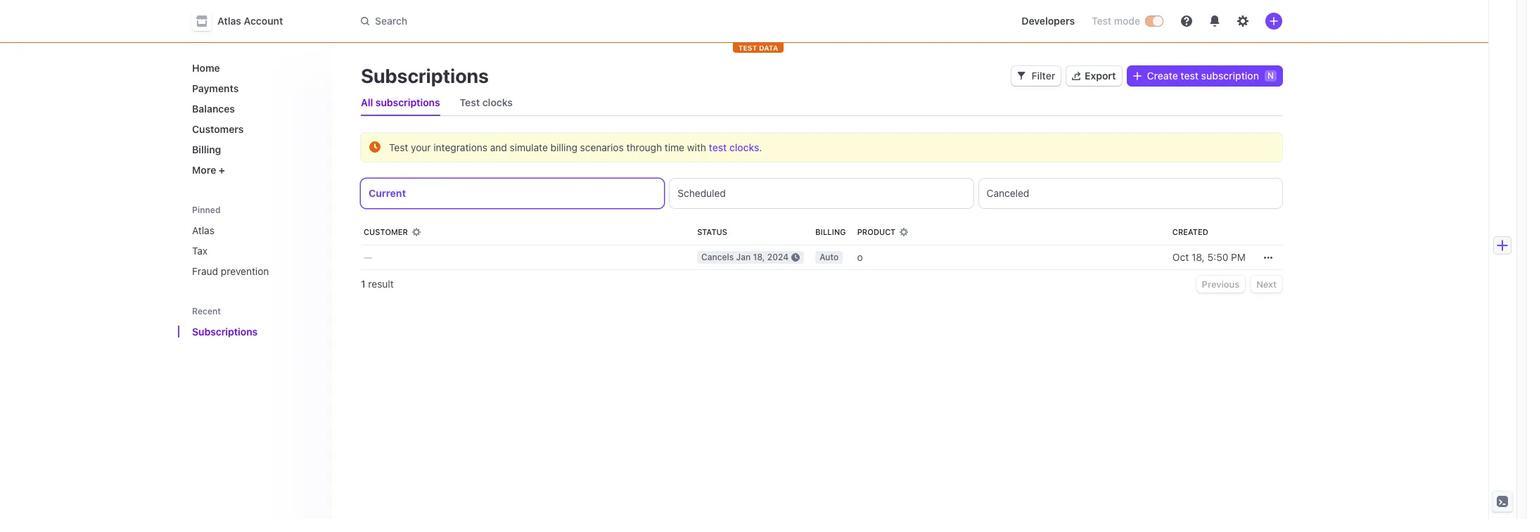 Task type: locate. For each thing, give the bounding box(es) containing it.
tax
[[192, 245, 208, 257]]

test data
[[739, 44, 779, 52]]

o link
[[852, 245, 1167, 270]]

fraud prevention
[[192, 265, 269, 277]]

subscriptions
[[376, 96, 440, 108]]

1 vertical spatial tab list
[[361, 179, 1283, 208]]

svg image inside filter popup button
[[1018, 72, 1026, 80]]

1 svg image from the left
[[1018, 72, 1026, 80]]

export
[[1085, 70, 1117, 82]]

all subscriptions
[[361, 96, 440, 108]]

2 horizontal spatial test
[[1092, 15, 1112, 27]]

1 vertical spatial test
[[709, 141, 727, 153]]

export button
[[1067, 66, 1122, 86]]

with
[[687, 141, 706, 153]]

1 horizontal spatial 18,
[[1192, 251, 1205, 263]]

test right with
[[709, 141, 727, 153]]

filter button
[[1012, 66, 1061, 86]]

tax link
[[186, 239, 322, 263]]

billing up 'more +'
[[192, 144, 221, 156]]

svg image
[[1018, 72, 1026, 80], [1133, 72, 1142, 80]]

0 vertical spatial test
[[1181, 70, 1199, 82]]

atlas left account
[[217, 15, 241, 27]]

tab list
[[355, 90, 1283, 116], [361, 179, 1283, 208]]

—
[[364, 251, 372, 263]]

test clocks
[[460, 96, 513, 108]]

test up integrations at left
[[460, 96, 480, 108]]

0 vertical spatial subscriptions
[[361, 64, 489, 87]]

0 vertical spatial tab list
[[355, 90, 1283, 116]]

all
[[361, 96, 373, 108]]

clocks inside test clocks link
[[483, 96, 513, 108]]

atlas inside button
[[217, 15, 241, 27]]

previous button
[[1197, 276, 1246, 293]]

0 vertical spatial clocks
[[483, 96, 513, 108]]

svg image left the 'create'
[[1133, 72, 1142, 80]]

1 horizontal spatial clocks
[[730, 141, 760, 153]]

1 horizontal spatial atlas
[[217, 15, 241, 27]]

test
[[739, 44, 757, 52]]

0 horizontal spatial clocks
[[483, 96, 513, 108]]

mode
[[1115, 15, 1141, 27]]

pinned navigation links element
[[186, 198, 324, 283]]

subscriptions link
[[186, 320, 302, 343]]

billing link
[[186, 138, 322, 161]]

1 vertical spatial subscriptions
[[192, 326, 258, 338]]

auto link
[[810, 245, 852, 270]]

oct 18, 5:50 pm link
[[1167, 245, 1252, 270]]

test
[[1092, 15, 1112, 27], [460, 96, 480, 108], [389, 141, 408, 153]]

help image
[[1182, 15, 1193, 27]]

atlas inside pinned element
[[192, 225, 215, 236]]

0 horizontal spatial billing
[[192, 144, 221, 156]]

product
[[858, 227, 896, 236]]

your
[[411, 141, 431, 153]]

oct
[[1173, 251, 1190, 263]]

0 horizontal spatial svg image
[[1018, 72, 1026, 80]]

canceled
[[987, 187, 1030, 199]]

test your integrations and simulate billing scenarios through time with test clocks .
[[389, 141, 762, 153]]

0 horizontal spatial subscriptions
[[192, 326, 258, 338]]

current
[[369, 187, 406, 199]]

prevention
[[221, 265, 269, 277]]

1 vertical spatial test
[[460, 96, 480, 108]]

payments link
[[186, 77, 322, 100]]

1 result
[[361, 278, 394, 290]]

balances
[[192, 103, 235, 115]]

subscriptions down recent
[[192, 326, 258, 338]]

0 horizontal spatial atlas
[[192, 225, 215, 236]]

previous
[[1202, 279, 1240, 290]]

1 horizontal spatial billing
[[816, 227, 846, 236]]

18,
[[1192, 251, 1205, 263], [753, 252, 765, 263]]

notifications image
[[1210, 15, 1221, 27]]

clocks up and
[[483, 96, 513, 108]]

and
[[490, 141, 507, 153]]

svg image left filter
[[1018, 72, 1026, 80]]

core navigation links element
[[186, 56, 322, 182]]

atlas down pinned
[[192, 225, 215, 236]]

developers link
[[1016, 10, 1081, 32]]

18, right the jan
[[753, 252, 765, 263]]

test for test clocks
[[460, 96, 480, 108]]

filter
[[1032, 70, 1056, 82]]

atlas account
[[217, 15, 283, 27]]

1
[[361, 278, 366, 290]]

developers
[[1022, 15, 1075, 27]]

clocks
[[483, 96, 513, 108], [730, 141, 760, 153]]

18, right oct on the right of the page
[[1192, 251, 1205, 263]]

auto
[[820, 252, 839, 263]]

subscriptions up subscriptions
[[361, 64, 489, 87]]

test inside test clocks link
[[460, 96, 480, 108]]

time
[[665, 141, 685, 153]]

atlas link
[[186, 219, 322, 242]]

test
[[1181, 70, 1199, 82], [709, 141, 727, 153]]

0 vertical spatial billing
[[192, 144, 221, 156]]

subscriptions inside the recent navigation links element
[[192, 326, 258, 338]]

all subscriptions link
[[355, 93, 446, 113]]

current button
[[361, 179, 665, 208]]

1 vertical spatial atlas
[[192, 225, 215, 236]]

customers link
[[186, 118, 322, 141]]

cancels jan 18, 2024
[[702, 252, 789, 263]]

test left your
[[389, 141, 408, 153]]

5:50
[[1208, 251, 1229, 263]]

svg image
[[1265, 254, 1273, 262]]

clocks right with
[[730, 141, 760, 153]]

status
[[697, 227, 728, 236]]

1 horizontal spatial svg image
[[1133, 72, 1142, 80]]

2 vertical spatial test
[[389, 141, 408, 153]]

billing
[[551, 141, 578, 153]]

atlas
[[217, 15, 241, 27], [192, 225, 215, 236]]

atlas account button
[[192, 11, 297, 31]]

0 vertical spatial test
[[1092, 15, 1112, 27]]

Search text field
[[353, 8, 750, 34]]

fraud prevention link
[[186, 260, 322, 283]]

test left mode
[[1092, 15, 1112, 27]]

subscriptions
[[361, 64, 489, 87], [192, 326, 258, 338]]

0 vertical spatial atlas
[[217, 15, 241, 27]]

recent navigation links element
[[178, 300, 333, 343]]

billing
[[192, 144, 221, 156], [816, 227, 846, 236]]

billing up the auto
[[816, 227, 846, 236]]

result
[[368, 278, 394, 290]]

oct 18, 5:50 pm
[[1173, 251, 1246, 263]]

1 horizontal spatial test
[[460, 96, 480, 108]]

test right the 'create'
[[1181, 70, 1199, 82]]



Task type: vqa. For each thing, say whether or not it's contained in the screenshot.
"BALANCES"
yes



Task type: describe. For each thing, give the bounding box(es) containing it.
create
[[1148, 70, 1179, 82]]

next
[[1257, 279, 1277, 290]]

through
[[627, 141, 662, 153]]

2024
[[768, 252, 789, 263]]

search
[[375, 15, 408, 27]]

n
[[1268, 70, 1275, 81]]

scheduled button
[[670, 179, 974, 208]]

1 vertical spatial clocks
[[730, 141, 760, 153]]

1 vertical spatial billing
[[816, 227, 846, 236]]

0 horizontal spatial test
[[389, 141, 408, 153]]

settings image
[[1238, 15, 1249, 27]]

atlas for atlas
[[192, 225, 215, 236]]

cancels
[[702, 252, 734, 263]]

jan
[[737, 252, 751, 263]]

scenarios
[[580, 141, 624, 153]]

canceled button
[[979, 179, 1283, 208]]

o
[[858, 251, 863, 263]]

test mode
[[1092, 15, 1141, 27]]

subscription
[[1202, 70, 1260, 82]]

next button
[[1251, 276, 1283, 293]]

2 svg image from the left
[[1133, 72, 1142, 80]]

pm
[[1232, 251, 1246, 263]]

created
[[1173, 227, 1209, 236]]

atlas for atlas account
[[217, 15, 241, 27]]

Search search field
[[353, 8, 750, 34]]

balances link
[[186, 97, 322, 120]]

recent
[[192, 306, 221, 317]]

test for test mode
[[1092, 15, 1112, 27]]

customer
[[364, 227, 408, 236]]

0 horizontal spatial test
[[709, 141, 727, 153]]

fraud
[[192, 265, 218, 277]]

.
[[760, 141, 762, 153]]

test clocks link
[[709, 141, 760, 153]]

home
[[192, 62, 220, 74]]

home link
[[186, 56, 322, 80]]

pinned element
[[186, 219, 322, 283]]

create test subscription
[[1148, 70, 1260, 82]]

billing inside core navigation links "element"
[[192, 144, 221, 156]]

scheduled
[[678, 187, 726, 199]]

+
[[219, 164, 225, 176]]

1 horizontal spatial test
[[1181, 70, 1199, 82]]

tab list containing all subscriptions
[[355, 90, 1283, 116]]

more +
[[192, 164, 225, 176]]

customers
[[192, 123, 244, 135]]

— link
[[361, 245, 692, 270]]

tab list containing current
[[361, 179, 1283, 208]]

simulate
[[510, 141, 548, 153]]

integrations
[[434, 141, 488, 153]]

account
[[244, 15, 283, 27]]

0 horizontal spatial 18,
[[753, 252, 765, 263]]

more
[[192, 164, 216, 176]]

1 horizontal spatial subscriptions
[[361, 64, 489, 87]]

data
[[759, 44, 779, 52]]

test clocks link
[[454, 93, 519, 113]]

pinned
[[192, 205, 221, 215]]

payments
[[192, 82, 239, 94]]



